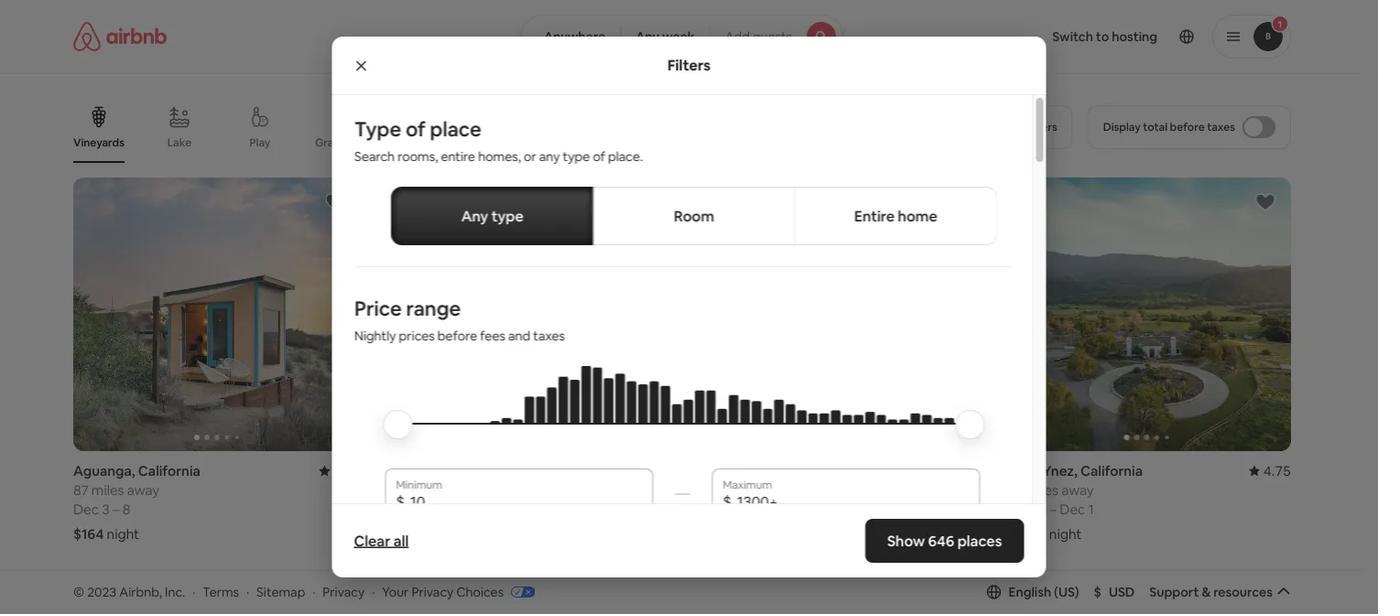 Task type: describe. For each thing, give the bounding box(es) containing it.
iconic cities
[[413, 135, 474, 150]]

sitemap
[[257, 584, 305, 601]]

4.75
[[1264, 462, 1292, 480]]

profile element
[[866, 0, 1292, 73]]

3 · from the left
[[313, 584, 316, 601]]

(us)
[[1055, 584, 1080, 601]]

away for malibu, california 40 miles away nov 1 – 6 $3,795
[[438, 481, 471, 499]]

total
[[1144, 120, 1168, 134]]

add to wishlist: fallbrook, california image
[[1255, 595, 1277, 615]]

sitemap link
[[257, 584, 305, 601]]

iconic
[[413, 135, 444, 150]]

usd
[[1110, 584, 1136, 601]]

6 for 36
[[740, 501, 748, 518]]

0 horizontal spatial of
[[405, 116, 425, 142]]

add to wishlist: aguanga, california image
[[325, 192, 347, 213]]

2 horizontal spatial $
[[1095, 584, 1102, 601]]

miles for 87
[[91, 481, 124, 499]]

2 · from the left
[[246, 584, 249, 601]]

prices
[[399, 328, 435, 345]]

away inside santa ynez, california 110 miles away nov 26 – dec 1 $2,383 night
[[1062, 481, 1095, 499]]

show map
[[640, 504, 703, 520]]

type inside type of place search rooms, entire homes, or any type of place.
[[563, 148, 590, 165]]

privacy link
[[323, 584, 365, 601]]

map
[[676, 504, 703, 520]]

aguanga,
[[73, 462, 135, 480]]

room button
[[593, 187, 795, 246]]

2023
[[87, 584, 117, 601]]

play
[[250, 136, 271, 150]]

any for any type
[[461, 207, 488, 225]]

place.
[[608, 148, 643, 165]]

malibu, california 40 miles away nov 1 – 6 $3,795
[[383, 462, 495, 543]]

filters
[[668, 56, 711, 75]]

anywhere
[[544, 28, 606, 45]]

english (us) button
[[987, 584, 1080, 601]]

miles for 36
[[712, 481, 745, 499]]

show 646 places
[[888, 532, 1003, 551]]

week
[[663, 28, 695, 45]]

add guests
[[725, 28, 793, 45]]

guests
[[753, 28, 793, 45]]

add to wishlist: santa ynez, california image
[[1255, 192, 1277, 213]]

show 646 places link
[[866, 520, 1025, 564]]

fees
[[480, 328, 505, 345]]

clear all
[[354, 532, 409, 551]]

– inside santa ynez, california 110 miles away nov 26 – dec 1 $2,383 night
[[1051, 501, 1057, 518]]

– for 40
[[420, 501, 427, 518]]

anywhere button
[[521, 15, 621, 59]]

terms
[[203, 584, 239, 601]]

add to wishlist: temecula, california image
[[635, 595, 657, 615]]

home
[[898, 207, 938, 225]]

6 for 40
[[430, 501, 438, 518]]

26
[[1032, 501, 1048, 518]]

grand pianos
[[315, 136, 384, 150]]

4.95 out of 5 average rating image
[[319, 463, 361, 480]]

malibu, for 40
[[383, 462, 429, 480]]

tab list inside the filters dialog
[[391, 187, 997, 246]]

santa
[[1004, 462, 1040, 480]]

entire
[[441, 148, 475, 165]]

©
[[73, 584, 84, 601]]

before inside price range nightly prices before fees and taxes
[[437, 328, 477, 345]]

add
[[725, 28, 750, 45]]

group containing iconic cities
[[73, 92, 978, 163]]

– for 87
[[113, 501, 120, 518]]

english (us)
[[1009, 584, 1080, 601]]

place
[[430, 116, 481, 142]]

$164
[[73, 525, 104, 543]]

aguanga, california 87 miles away dec 3 – 8 $164 night
[[73, 462, 200, 543]]

grand
[[315, 136, 347, 150]]

3
[[102, 501, 110, 518]]

terms · sitemap · privacy ·
[[203, 584, 375, 601]]

price range nightly prices before fees and taxes
[[354, 295, 565, 345]]

type of place search rooms, entire homes, or any type of place.
[[354, 116, 643, 165]]

show for show 646 places
[[888, 532, 926, 551]]

2 add to wishlist: temecula, california image from the left
[[945, 595, 967, 615]]

nov inside santa ynez, california 110 miles away nov 26 – dec 1 $2,383 night
[[1004, 501, 1029, 518]]

$ for $ text box
[[396, 492, 405, 511]]

english
[[1009, 584, 1052, 601]]

all
[[394, 532, 409, 551]]

5.0 out of 5 average rating image
[[637, 462, 672, 480]]

lake
[[167, 136, 192, 150]]

add guests button
[[710, 15, 844, 59]]

any
[[539, 148, 560, 165]]

display
[[1104, 120, 1141, 134]]

california inside santa ynez, california 110 miles away nov 26 – dec 1 $2,383 night
[[1081, 462, 1143, 480]]

4 · from the left
[[372, 584, 375, 601]]

646
[[929, 532, 955, 551]]

support
[[1150, 584, 1200, 601]]

range
[[406, 295, 461, 322]]

any type
[[461, 207, 523, 225]]

malibu, california 36 miles away nov 1 – 6
[[694, 462, 805, 518]]

8
[[123, 501, 131, 518]]



Task type: vqa. For each thing, say whether or not it's contained in the screenshot.
taxes
yes



Task type: locate. For each thing, give the bounding box(es) containing it.
entire
[[854, 207, 895, 225]]

0 horizontal spatial show
[[640, 504, 673, 520]]

of up rooms,
[[405, 116, 425, 142]]

privacy
[[323, 584, 365, 601], [412, 584, 454, 601]]

california inside the aguanga, california 87 miles away dec 3 – 8 $164 night
[[138, 462, 200, 480]]

any inside tab list
[[461, 207, 488, 225]]

None search field
[[521, 15, 844, 59]]

© 2023 airbnb, inc. ·
[[73, 584, 196, 601]]

malibu, up 40
[[383, 462, 429, 480]]

2 6 from the left
[[740, 501, 748, 518]]

california inside malibu, california 36 miles away nov 1 – 6
[[742, 462, 805, 480]]

1 horizontal spatial show
[[888, 532, 926, 551]]

away right 36
[[748, 481, 781, 499]]

1 vertical spatial of
[[593, 148, 605, 165]]

group
[[73, 92, 978, 163], [73, 178, 361, 452], [383, 178, 672, 452], [694, 178, 982, 452], [1004, 178, 1292, 452], [73, 582, 361, 615], [383, 582, 672, 615], [694, 582, 982, 615], [1004, 582, 1292, 615]]

2 malibu, from the left
[[694, 462, 739, 480]]

ynez,
[[1043, 462, 1078, 480]]

before left fees
[[437, 328, 477, 345]]

2 – from the left
[[420, 501, 427, 518]]

· right 'inc.'
[[193, 584, 196, 601]]

110
[[1004, 481, 1023, 499]]

inc.
[[165, 584, 185, 601]]

malibu, inside malibu, california 36 miles away nov 1 – 6
[[694, 462, 739, 480]]

0 horizontal spatial privacy
[[323, 584, 365, 601]]

away for malibu, california 36 miles away nov 1 – 6
[[748, 481, 781, 499]]

miles inside malibu, california 36 miles away nov 1 – 6
[[712, 481, 745, 499]]

your
[[382, 584, 409, 601]]

miles up 3 at the bottom of the page
[[91, 481, 124, 499]]

$ right 36
[[723, 492, 732, 511]]

· right terms link
[[246, 584, 249, 601]]

– up $3,795
[[420, 501, 427, 518]]

any week
[[636, 28, 695, 45]]

4 miles from the left
[[1026, 481, 1059, 499]]

tab list containing any type
[[391, 187, 997, 246]]

0 horizontal spatial type
[[491, 207, 523, 225]]

$3,795
[[383, 525, 426, 543]]

– inside the aguanga, california 87 miles away dec 3 – 8 $164 night
[[113, 501, 120, 518]]

rooms,
[[397, 148, 438, 165]]

$ usd
[[1095, 584, 1136, 601]]

3 nov from the left
[[1004, 501, 1029, 518]]

1 inside santa ynez, california 110 miles away nov 26 – dec 1 $2,383 night
[[1089, 501, 1095, 518]]

show left map
[[640, 504, 673, 520]]

1 night from the left
[[107, 525, 139, 543]]

support & resources
[[1150, 584, 1274, 601]]

nov down 36
[[694, 501, 719, 518]]

taxes inside display total before taxes button
[[1208, 120, 1236, 134]]

0 vertical spatial any
[[636, 28, 660, 45]]

– right map
[[730, 501, 737, 518]]

any
[[636, 28, 660, 45], [461, 207, 488, 225]]

nov down 110 on the right bottom
[[1004, 501, 1029, 518]]

0 horizontal spatial $
[[396, 492, 405, 511]]

1 horizontal spatial type
[[563, 148, 590, 165]]

clear all button
[[345, 523, 418, 560]]

nov
[[383, 501, 408, 518], [694, 501, 719, 518], [1004, 501, 1029, 518]]

0 horizontal spatial taxes
[[533, 328, 565, 345]]

away inside the aguanga, california 87 miles away dec 3 – 8 $164 night
[[127, 481, 160, 499]]

1
[[411, 501, 417, 518], [722, 501, 727, 518], [1089, 501, 1095, 518]]

0 horizontal spatial 6
[[430, 501, 438, 518]]

1 malibu, from the left
[[383, 462, 429, 480]]

away for aguanga, california 87 miles away dec 3 – 8 $164 night
[[127, 481, 160, 499]]

· left privacy link
[[313, 584, 316, 601]]

1 for 40
[[411, 501, 417, 518]]

$
[[396, 492, 405, 511], [723, 492, 732, 511], [1095, 584, 1102, 601]]

miles inside malibu, california 40 miles away nov 1 – 6 $3,795
[[403, 481, 435, 499]]

your privacy choices link
[[382, 584, 535, 602]]

and
[[508, 328, 530, 345]]

dec
[[73, 501, 99, 518], [1060, 501, 1086, 518]]

0 vertical spatial show
[[640, 504, 673, 520]]

0 horizontal spatial any
[[461, 207, 488, 225]]

miles inside the aguanga, california 87 miles away dec 3 – 8 $164 night
[[91, 481, 124, 499]]

taxes right total
[[1208, 120, 1236, 134]]

california for malibu, california 40 miles away nov 1 – 6 $3,795
[[432, 462, 495, 480]]

show for show map
[[640, 504, 673, 520]]

california
[[138, 462, 200, 480], [432, 462, 495, 480], [742, 462, 805, 480], [1081, 462, 1143, 480]]

or
[[524, 148, 536, 165]]

– right 26
[[1051, 501, 1057, 518]]

87
[[73, 481, 88, 499]]

– for 36
[[730, 501, 737, 518]]

3 1 from the left
[[1089, 501, 1095, 518]]

1 horizontal spatial of
[[593, 148, 605, 165]]

vineyards
[[73, 136, 125, 150]]

add to wishlist: temecula, california image right sitemap
[[325, 595, 347, 615]]

privacy left your
[[323, 584, 365, 601]]

tab list
[[391, 187, 997, 246]]

1 vertical spatial any
[[461, 207, 488, 225]]

1 horizontal spatial add to wishlist: temecula, california image
[[945, 595, 967, 615]]

any left week
[[636, 28, 660, 45]]

pianos
[[350, 136, 384, 150]]

1 add to wishlist: temecula, california image from the left
[[325, 595, 347, 615]]

display total before taxes button
[[1088, 105, 1292, 149]]

nov for 40
[[383, 501, 408, 518]]

$ text field
[[410, 493, 642, 511]]

night inside santa ynez, california 110 miles away nov 26 – dec 1 $2,383 night
[[1050, 525, 1082, 543]]

0 horizontal spatial malibu,
[[383, 462, 429, 480]]

1 vertical spatial show
[[888, 532, 926, 551]]

0 horizontal spatial dec
[[73, 501, 99, 518]]

santa ynez, california 110 miles away nov 26 – dec 1 $2,383 night
[[1004, 462, 1143, 543]]

away down ynez,
[[1062, 481, 1095, 499]]

malibu, for 36
[[694, 462, 739, 480]]

before
[[1171, 120, 1205, 134], [437, 328, 477, 345]]

2 dec from the left
[[1060, 501, 1086, 518]]

1 · from the left
[[193, 584, 196, 601]]

show inside the filters dialog
[[888, 532, 926, 551]]

0 vertical spatial type
[[563, 148, 590, 165]]

1 vertical spatial before
[[437, 328, 477, 345]]

dec inside santa ynez, california 110 miles away nov 26 – dec 1 $2,383 night
[[1060, 501, 1086, 518]]

1 horizontal spatial night
[[1050, 525, 1082, 543]]

1 inside malibu, california 40 miles away nov 1 – 6 $3,795
[[411, 501, 417, 518]]

most stays cost more than $325 per night. image
[[399, 367, 966, 477]]

1 – from the left
[[113, 501, 120, 518]]

0 horizontal spatial night
[[107, 525, 139, 543]]

california up $ text field
[[742, 462, 805, 480]]

price
[[354, 295, 402, 322]]

3 california from the left
[[742, 462, 805, 480]]

resources
[[1214, 584, 1274, 601]]

1 horizontal spatial nov
[[694, 501, 719, 518]]

privacy right your
[[412, 584, 454, 601]]

malibu, inside malibu, california 40 miles away nov 1 – 6 $3,795
[[383, 462, 429, 480]]

3 miles from the left
[[712, 481, 745, 499]]

1 horizontal spatial before
[[1171, 120, 1205, 134]]

1 nov from the left
[[383, 501, 408, 518]]

3 – from the left
[[730, 501, 737, 518]]

entire home
[[854, 207, 938, 225]]

malibu,
[[383, 462, 429, 480], [694, 462, 739, 480]]

4 away from the left
[[1062, 481, 1095, 499]]

show left 646
[[888, 532, 926, 551]]

homes,
[[478, 148, 521, 165]]

airbnb,
[[119, 584, 162, 601]]

miles inside santa ynez, california 110 miles away nov 26 – dec 1 $2,383 night
[[1026, 481, 1059, 499]]

of
[[405, 116, 425, 142], [593, 148, 605, 165]]

any type button
[[391, 187, 594, 246]]

type
[[563, 148, 590, 165], [491, 207, 523, 225]]

cities
[[447, 135, 474, 150]]

$ up $3,795
[[396, 492, 405, 511]]

2 horizontal spatial nov
[[1004, 501, 1029, 518]]

2 away from the left
[[438, 481, 471, 499]]

dec inside the aguanga, california 87 miles away dec 3 – 8 $164 night
[[73, 501, 99, 518]]

1 away from the left
[[127, 481, 160, 499]]

clear
[[354, 532, 391, 551]]

miles for 40
[[403, 481, 435, 499]]

·
[[193, 584, 196, 601], [246, 584, 249, 601], [313, 584, 316, 601], [372, 584, 375, 601]]

taxes inside price range nightly prices before fees and taxes
[[533, 328, 565, 345]]

malibu, up 36
[[694, 462, 739, 480]]

· left your
[[372, 584, 375, 601]]

away inside malibu, california 40 miles away nov 1 – 6 $3,795
[[438, 481, 471, 499]]

4 california from the left
[[1081, 462, 1143, 480]]

0 horizontal spatial 1
[[411, 501, 417, 518]]

type right any
[[563, 148, 590, 165]]

40
[[383, 481, 400, 499]]

1 miles from the left
[[91, 481, 124, 499]]

–
[[113, 501, 120, 518], [420, 501, 427, 518], [730, 501, 737, 518], [1051, 501, 1057, 518]]

away inside malibu, california 36 miles away nov 1 – 6
[[748, 481, 781, 499]]

1 horizontal spatial $
[[723, 492, 732, 511]]

1 horizontal spatial 1
[[722, 501, 727, 518]]

filters dialog
[[332, 37, 1047, 615]]

entire home button
[[795, 187, 997, 246]]

0 vertical spatial of
[[405, 116, 425, 142]]

before inside button
[[1171, 120, 1205, 134]]

california right aguanga,
[[138, 462, 200, 480]]

room
[[674, 207, 714, 225]]

night right $2,383
[[1050, 525, 1082, 543]]

night
[[107, 525, 139, 543], [1050, 525, 1082, 543]]

nov inside malibu, california 36 miles away nov 1 – 6
[[694, 501, 719, 518]]

2 1 from the left
[[722, 501, 727, 518]]

away up 8
[[127, 481, 160, 499]]

any down entire
[[461, 207, 488, 225]]

2 night from the left
[[1050, 525, 1082, 543]]

2 horizontal spatial 1
[[1089, 501, 1095, 518]]

2 nov from the left
[[694, 501, 719, 518]]

0 horizontal spatial nov
[[383, 501, 408, 518]]

– inside malibu, california 40 miles away nov 1 – 6 $3,795
[[420, 501, 427, 518]]

dec right 26
[[1060, 501, 1086, 518]]

nov inside malibu, california 40 miles away nov 1 – 6 $3,795
[[383, 501, 408, 518]]

terms link
[[203, 584, 239, 601]]

support & resources button
[[1150, 584, 1292, 601]]

taxes
[[1208, 120, 1236, 134], [533, 328, 565, 345]]

1 6 from the left
[[430, 501, 438, 518]]

california inside malibu, california 40 miles away nov 1 – 6 $3,795
[[432, 462, 495, 480]]

6 inside malibu, california 36 miles away nov 1 – 6
[[740, 501, 748, 518]]

miles right 40
[[403, 481, 435, 499]]

0 horizontal spatial before
[[437, 328, 477, 345]]

5.0
[[652, 462, 672, 480]]

away right 40
[[438, 481, 471, 499]]

add to wishlist: temecula, california image
[[325, 595, 347, 615], [945, 595, 967, 615]]

california right ynez,
[[1081, 462, 1143, 480]]

1 horizontal spatial any
[[636, 28, 660, 45]]

– inside malibu, california 36 miles away nov 1 – 6
[[730, 501, 737, 518]]

nov for 36
[[694, 501, 719, 518]]

1 horizontal spatial taxes
[[1208, 120, 1236, 134]]

1 california from the left
[[138, 462, 200, 480]]

1 horizontal spatial malibu,
[[694, 462, 739, 480]]

california up $ text box
[[432, 462, 495, 480]]

show inside button
[[640, 504, 673, 520]]

any week button
[[621, 15, 711, 59]]

1 dec from the left
[[73, 501, 99, 518]]

2 california from the left
[[432, 462, 495, 480]]

add to wishlist: temecula, california image down "show 646 places" link
[[945, 595, 967, 615]]

0 vertical spatial taxes
[[1208, 120, 1236, 134]]

&
[[1203, 584, 1211, 601]]

night inside the aguanga, california 87 miles away dec 3 – 8 $164 night
[[107, 525, 139, 543]]

show
[[640, 504, 673, 520], [888, 532, 926, 551]]

of left place.
[[593, 148, 605, 165]]

your privacy choices
[[382, 584, 504, 601]]

1 horizontal spatial dec
[[1060, 501, 1086, 518]]

4 – from the left
[[1051, 501, 1057, 518]]

$2,383
[[1004, 525, 1047, 543]]

nightly
[[354, 328, 396, 345]]

type inside button
[[491, 207, 523, 225]]

dec left 3 at the bottom of the page
[[73, 501, 99, 518]]

california for aguanga, california 87 miles away dec 3 – 8 $164 night
[[138, 462, 200, 480]]

1 horizontal spatial privacy
[[412, 584, 454, 601]]

0 vertical spatial before
[[1171, 120, 1205, 134]]

choices
[[457, 584, 504, 601]]

1 right map
[[722, 501, 727, 518]]

– right 3 at the bottom of the page
[[113, 501, 120, 518]]

nov down 40
[[383, 501, 408, 518]]

miles up 26
[[1026, 481, 1059, 499]]

display total before taxes
[[1104, 120, 1236, 134]]

1 horizontal spatial 6
[[740, 501, 748, 518]]

2 miles from the left
[[403, 481, 435, 499]]

miles right 36
[[712, 481, 745, 499]]

3 away from the left
[[748, 481, 781, 499]]

night down 8
[[107, 525, 139, 543]]

any for any week
[[636, 28, 660, 45]]

6 inside malibu, california 40 miles away nov 1 – 6 $3,795
[[430, 501, 438, 518]]

before right total
[[1171, 120, 1205, 134]]

0 horizontal spatial add to wishlist: temecula, california image
[[325, 595, 347, 615]]

4.75 out of 5 average rating image
[[1250, 462, 1292, 480]]

$ left usd
[[1095, 584, 1102, 601]]

type down "homes," at the left of the page
[[491, 207, 523, 225]]

type
[[354, 116, 401, 142]]

$ text field
[[737, 493, 969, 511]]

none search field containing anywhere
[[521, 15, 844, 59]]

taxes right and
[[533, 328, 565, 345]]

2 privacy from the left
[[412, 584, 454, 601]]

1 up $3,795
[[411, 501, 417, 518]]

1 for 36
[[722, 501, 727, 518]]

1 right 26
[[1089, 501, 1095, 518]]

privacy inside your privacy choices link
[[412, 584, 454, 601]]

1 1 from the left
[[411, 501, 417, 518]]

1 vertical spatial taxes
[[533, 328, 565, 345]]

places
[[958, 532, 1003, 551]]

1 vertical spatial type
[[491, 207, 523, 225]]

36
[[694, 481, 709, 499]]

1 inside malibu, california 36 miles away nov 1 – 6
[[722, 501, 727, 518]]

miles
[[91, 481, 124, 499], [403, 481, 435, 499], [712, 481, 745, 499], [1026, 481, 1059, 499]]

search
[[354, 148, 395, 165]]

1 privacy from the left
[[323, 584, 365, 601]]

california for malibu, california 36 miles away nov 1 – 6
[[742, 462, 805, 480]]

$ for $ text field
[[723, 492, 732, 511]]

show map button
[[622, 490, 743, 534]]



